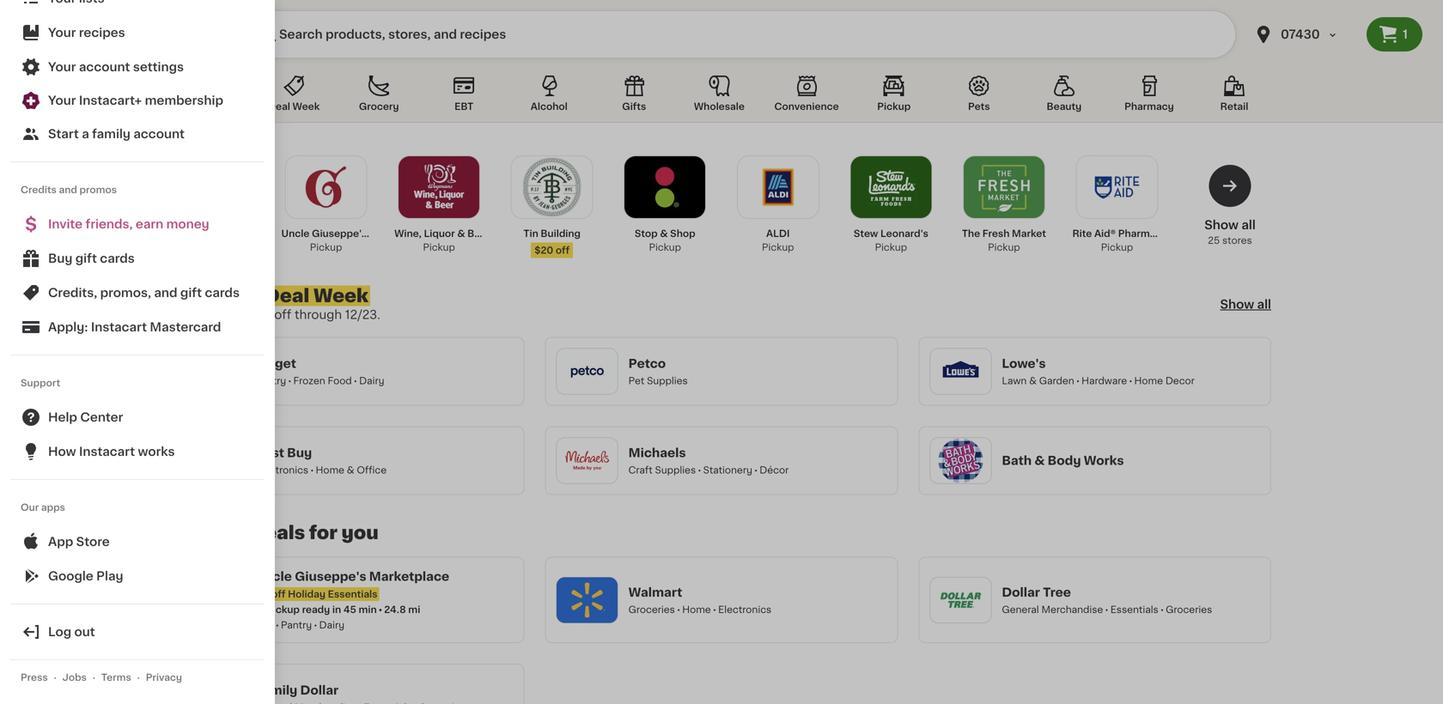 Task type: vqa. For each thing, say whether or not it's contained in the screenshot.


Task type: describe. For each thing, give the bounding box(es) containing it.
holiday deals for you
[[172, 524, 379, 542]]

beauty
[[1047, 102, 1082, 111]]

home inside 'walmart groceries home electronics'
[[683, 605, 711, 615]]

deal inside 'tis a big deal week score up to 40% off through 12/23.
[[264, 287, 310, 305]]

credits and promos element
[[10, 207, 265, 345]]

stew leonard's pickup
[[854, 229, 929, 252]]

shop
[[671, 229, 696, 238]]

show all 25 stores
[[1205, 219, 1256, 245]]

tree
[[1043, 587, 1072, 599]]

support
[[21, 379, 60, 388]]

invite friends, earn money link
[[10, 207, 265, 241]]

1 inside tab panel
[[246, 157, 250, 166]]

1 vertical spatial pantry
[[281, 621, 312, 630]]

app store
[[48, 536, 110, 548]]

press
[[21, 673, 48, 683]]

privacy
[[146, 673, 182, 683]]

off inside 'tis a big deal week score up to 40% off through 12/23.
[[274, 309, 292, 321]]

pantry dairy
[[281, 621, 345, 630]]

$5
[[257, 590, 269, 599]]

ebt button
[[427, 72, 501, 122]]

retail button
[[1198, 72, 1272, 122]]

you inside button
[[209, 102, 227, 111]]

store
[[76, 536, 110, 548]]

and inside "link"
[[154, 287, 177, 299]]

invite friends, earn money
[[48, 218, 209, 230]]

pickup inside uncle giuseppe's marketplace pickup
[[310, 243, 342, 252]]

for
[[309, 524, 338, 542]]

$20
[[535, 246, 554, 255]]

your account settings
[[48, 61, 184, 73]]

buy gift cards
[[48, 253, 135, 265]]

buy inside 'credits and promos' element
[[48, 253, 73, 265]]

for you button
[[172, 72, 246, 122]]

& inside lowe's lawn & garden hardware home decor
[[1030, 376, 1037, 386]]

credits and promos
[[21, 185, 117, 195]]

credits, promos, and gift cards
[[48, 287, 240, 299]]

the fresh market pickup
[[962, 229, 1047, 252]]

membership
[[145, 94, 223, 106]]

your recipes
[[48, 27, 125, 39]]

pantry inside the target pantry frozen food dairy
[[255, 376, 286, 386]]

home inside best buy electronics home & office
[[316, 466, 345, 475]]

walmart groceries home electronics
[[629, 587, 772, 615]]

aldi
[[767, 229, 790, 238]]

1 inside button
[[1403, 28, 1409, 40]]

a for big
[[210, 287, 222, 305]]

credits, promos, and gift cards link
[[10, 276, 265, 310]]

app store link
[[10, 525, 265, 559]]

dollar inside dollar tree general merchandise essentials groceries
[[1002, 587, 1041, 599]]

to
[[229, 309, 241, 321]]

& inside best buy electronics home & office
[[347, 466, 355, 475]]

family
[[255, 685, 298, 697]]

your account settings link
[[10, 50, 265, 84]]

pickup inside button
[[878, 102, 911, 111]]

& inside stop & shop pickup
[[660, 229, 668, 238]]

aldi pickup
[[762, 229, 795, 252]]

stew
[[854, 229, 879, 238]]

show all
[[1221, 299, 1272, 311]]

convenience
[[775, 102, 839, 111]]

pickup inside 'link'
[[423, 243, 455, 252]]

big
[[226, 287, 259, 305]]

12/23.
[[345, 309, 381, 321]]

convenience button
[[768, 72, 846, 122]]

michaels craft supplies stationery décor
[[629, 447, 789, 475]]

garden
[[1040, 376, 1075, 386]]

0 vertical spatial holiday
[[172, 524, 248, 542]]

works
[[138, 446, 175, 458]]

dairy inside the target pantry frozen food dairy
[[359, 376, 385, 386]]

mi
[[408, 605, 421, 615]]

family
[[92, 128, 131, 140]]

you inside tab panel
[[342, 524, 379, 542]]

stores
[[1223, 236, 1253, 245]]

pets button
[[943, 72, 1017, 122]]

log out link
[[10, 615, 265, 650]]

apps
[[41, 503, 65, 513]]

your for your account settings
[[48, 61, 76, 73]]

beauty button
[[1028, 72, 1102, 122]]

essentials inside uncle giuseppe's marketplace $5 off holiday essentials pickup ready in 45 min 24.8 mi
[[328, 590, 378, 599]]

start a family account link
[[10, 117, 265, 151]]

alcohol button
[[512, 72, 586, 122]]

electronics inside 'walmart groceries home electronics'
[[719, 605, 772, 615]]

tab panel containing 'tis a big
[[163, 150, 1281, 705]]

help
[[48, 412, 77, 424]]

pickup inside the fresh market pickup
[[988, 243, 1021, 252]]

alcohol
[[531, 102, 568, 111]]

credits,
[[48, 287, 97, 299]]

mastercard
[[150, 321, 221, 333]]

play
[[96, 571, 123, 583]]

gifts
[[622, 102, 647, 111]]

1 button
[[1367, 17, 1423, 52]]

décor
[[760, 466, 789, 475]]

1 vertical spatial dollar
[[300, 685, 339, 697]]

pickup inside stew leonard's pickup
[[875, 243, 908, 252]]

friends,
[[86, 218, 133, 230]]

essentials inside dollar tree general merchandise essentials groceries
[[1111, 605, 1159, 615]]

uncle for uncle giuseppe's marketplace $5 off holiday essentials pickup ready in 45 min 24.8 mi
[[255, 571, 292, 583]]

stop & shop pickup
[[635, 229, 696, 252]]

pharmacy inside rite aid® pharmacy pickup
[[1119, 229, 1168, 238]]

best
[[255, 447, 284, 459]]

your recipes link
[[10, 15, 265, 50]]

40%
[[244, 309, 271, 321]]

week inside button
[[293, 102, 320, 111]]

jobs link
[[59, 671, 90, 685]]

gift inside the credits, promos, and gift cards "link"
[[180, 287, 202, 299]]

a for family
[[82, 128, 89, 140]]

settings
[[133, 61, 184, 73]]

pickup link
[[395, 156, 484, 254]]

cards inside "link"
[[205, 287, 240, 299]]

promos
[[80, 185, 117, 195]]

grocery
[[359, 102, 399, 111]]

earn
[[136, 218, 163, 230]]

log
[[48, 626, 71, 638]]

1 · from the left
[[54, 673, 57, 683]]

buy inside best buy electronics home & office
[[287, 447, 312, 459]]

frozen
[[294, 376, 325, 386]]

google play
[[48, 571, 123, 583]]

0 horizontal spatial account
[[79, 61, 130, 73]]

for you
[[191, 102, 227, 111]]

terms link
[[98, 671, 135, 685]]

fresh
[[983, 229, 1010, 238]]

giuseppe's for uncle giuseppe's marketplace pickup
[[312, 229, 367, 238]]

support element
[[10, 400, 265, 469]]

off inside tin building $20 off
[[556, 246, 570, 255]]

instacart+
[[79, 94, 142, 106]]

food
[[328, 376, 352, 386]]

app
[[48, 536, 73, 548]]



Task type: locate. For each thing, give the bounding box(es) containing it.
gifts button
[[598, 72, 672, 122]]

1 vertical spatial off
[[274, 309, 292, 321]]

2 · from the left
[[92, 673, 96, 683]]

1 vertical spatial 1
[[246, 157, 250, 166]]

dollar right family
[[300, 685, 339, 697]]

account down instacart image
[[79, 61, 130, 73]]

1 vertical spatial giuseppe's
[[295, 571, 367, 583]]

off down building
[[556, 246, 570, 255]]

0 horizontal spatial buy
[[48, 253, 73, 265]]

home left the office
[[316, 466, 345, 475]]

instacart inside the apply: instacart mastercard button
[[91, 321, 147, 333]]

1 vertical spatial week
[[314, 287, 369, 305]]

uncle up $5
[[255, 571, 292, 583]]

0 vertical spatial and
[[59, 185, 77, 195]]

1 marketplace from the top
[[369, 229, 431, 238]]

show inside show all 25 stores
[[1205, 219, 1239, 231]]

stop
[[635, 229, 658, 238]]

0 horizontal spatial and
[[59, 185, 77, 195]]

show up 25
[[1205, 219, 1239, 231]]

dairy right food
[[359, 376, 385, 386]]

0 horizontal spatial groceries
[[629, 605, 675, 615]]

electronics inside best buy electronics home & office
[[255, 466, 309, 475]]

essentials up 45
[[328, 590, 378, 599]]

0 horizontal spatial dollar
[[300, 685, 339, 697]]

aid®
[[1095, 229, 1117, 238]]

1 horizontal spatial and
[[154, 287, 177, 299]]

1 your from the top
[[48, 27, 76, 39]]

0 vertical spatial you
[[209, 102, 227, 111]]

instacart for how
[[79, 446, 135, 458]]

you right for
[[342, 524, 379, 542]]

buy gift cards link
[[10, 241, 265, 276]]

0 horizontal spatial ·
[[54, 673, 57, 683]]

marketplace for uncle giuseppe's marketplace pickup
[[369, 229, 431, 238]]

a up the up
[[210, 287, 222, 305]]

0 vertical spatial instacart
[[91, 321, 147, 333]]

wholesale
[[694, 102, 745, 111]]

1 vertical spatial home
[[316, 466, 345, 475]]

1 vertical spatial dairy
[[319, 621, 345, 630]]

1 horizontal spatial gift
[[180, 287, 202, 299]]

0 vertical spatial off
[[556, 246, 570, 255]]

money
[[166, 218, 209, 230]]

0 horizontal spatial a
[[82, 128, 89, 140]]

instacart
[[91, 321, 147, 333], [79, 446, 135, 458]]

1 horizontal spatial a
[[210, 287, 222, 305]]

week
[[293, 102, 320, 111], [314, 287, 369, 305]]

press link
[[17, 671, 51, 685]]

1 groceries from the left
[[629, 605, 675, 615]]

your instacart+ membership image
[[21, 90, 41, 111]]

· right terms link
[[137, 673, 140, 683]]

2 groceries from the left
[[1166, 605, 1213, 615]]

a inside 'tis a big deal week score up to 40% off through 12/23.
[[210, 287, 222, 305]]

1 horizontal spatial groceries
[[1166, 605, 1213, 615]]

giuseppe's for uncle giuseppe's marketplace $5 off holiday essentials pickup ready in 45 min 24.8 mi
[[295, 571, 367, 583]]

0 vertical spatial buy
[[48, 253, 73, 265]]

1 horizontal spatial essentials
[[1111, 605, 1159, 615]]

uncle inside uncle giuseppe's marketplace $5 off holiday essentials pickup ready in 45 min 24.8 mi
[[255, 571, 292, 583]]

0 horizontal spatial dairy
[[319, 621, 345, 630]]

and up score
[[154, 287, 177, 299]]

instacart inside how instacart works link
[[79, 446, 135, 458]]

uncle for uncle giuseppe's marketplace pickup
[[282, 229, 310, 238]]

supplies for petco
[[647, 376, 688, 386]]

0 vertical spatial all
[[1242, 219, 1256, 231]]

deal inside button
[[268, 102, 290, 111]]

gift up the credits, at the left
[[75, 253, 97, 265]]

0 vertical spatial show
[[1205, 219, 1239, 231]]

your left recipes
[[48, 27, 76, 39]]

0 vertical spatial your
[[48, 27, 76, 39]]

supplies inside michaels craft supplies stationery décor
[[655, 466, 696, 475]]

1 horizontal spatial cards
[[205, 287, 240, 299]]

show for show all 25 stores
[[1205, 219, 1239, 231]]

buy
[[48, 253, 73, 265], [287, 447, 312, 459]]

1 vertical spatial holiday
[[288, 590, 326, 599]]

lowe's lawn & garden hardware home decor
[[1002, 358, 1195, 386]]

holiday inside uncle giuseppe's marketplace $5 off holiday essentials pickup ready in 45 min 24.8 mi
[[288, 590, 326, 599]]

1 vertical spatial account
[[134, 128, 185, 140]]

1 vertical spatial pharmacy
[[1119, 229, 1168, 238]]

walmart
[[629, 587, 683, 599]]

all inside show all 25 stores
[[1242, 219, 1256, 231]]

1 vertical spatial instacart
[[79, 446, 135, 458]]

supplies down petco
[[647, 376, 688, 386]]

uncle up 'tis a big deal week score up to 40% off through 12/23.
[[282, 229, 310, 238]]

general
[[1002, 605, 1040, 615]]

cards
[[100, 253, 135, 265], [205, 287, 240, 299]]

1 vertical spatial your
[[48, 61, 76, 73]]

home down walmart
[[683, 605, 711, 615]]

buy right best
[[287, 447, 312, 459]]

& right stop
[[660, 229, 668, 238]]

instacart down center
[[79, 446, 135, 458]]

1 vertical spatial essentials
[[1111, 605, 1159, 615]]

deal up 40%
[[264, 287, 310, 305]]

1 vertical spatial you
[[342, 524, 379, 542]]

ebt
[[455, 102, 474, 111]]

petco
[[629, 358, 666, 370]]

pickup button
[[858, 72, 931, 122]]

1 vertical spatial buy
[[287, 447, 312, 459]]

our
[[21, 503, 39, 513]]

giuseppe's up through
[[312, 229, 367, 238]]

supplies down michaels
[[655, 466, 696, 475]]

recipes
[[79, 27, 125, 39]]

1 horizontal spatial electronics
[[719, 605, 772, 615]]

ready
[[302, 605, 330, 615]]

0 horizontal spatial 1
[[246, 157, 250, 166]]

deal week button
[[257, 72, 331, 122]]

1 horizontal spatial buy
[[287, 447, 312, 459]]

0 vertical spatial giuseppe's
[[312, 229, 367, 238]]

home
[[1135, 376, 1164, 386], [316, 466, 345, 475], [683, 605, 711, 615]]

pharmacy right beauty
[[1125, 102, 1175, 111]]

instacart image
[[58, 24, 162, 45]]

1 horizontal spatial account
[[134, 128, 185, 140]]

1 vertical spatial gift
[[180, 287, 202, 299]]

google
[[48, 571, 93, 583]]

credits
[[21, 185, 57, 195]]

deal right "for you"
[[268, 102, 290, 111]]

1 vertical spatial cards
[[205, 287, 240, 299]]

the
[[962, 229, 981, 238]]

pantry down target at the left bottom of the page
[[255, 376, 286, 386]]

min
[[359, 605, 377, 615]]

michaels
[[629, 447, 686, 459]]

0 vertical spatial pharmacy
[[1125, 102, 1175, 111]]

1 vertical spatial show
[[1221, 299, 1255, 311]]

0 horizontal spatial you
[[209, 102, 227, 111]]

your right your instacart+ membership icon in the left top of the page
[[48, 94, 76, 106]]

marketplace for uncle giuseppe's marketplace $5 off holiday essentials pickup ready in 45 min 24.8 mi
[[369, 571, 450, 583]]

0 horizontal spatial electronics
[[255, 466, 309, 475]]

pickup inside stop & shop pickup
[[649, 243, 682, 252]]

0 vertical spatial cards
[[100, 253, 135, 265]]

a right start
[[82, 128, 89, 140]]

1 horizontal spatial holiday
[[288, 590, 326, 599]]

cards up the up
[[205, 287, 240, 299]]

0 vertical spatial marketplace
[[369, 229, 431, 238]]

2 your from the top
[[48, 61, 76, 73]]

2 vertical spatial your
[[48, 94, 76, 106]]

&
[[660, 229, 668, 238], [1030, 376, 1037, 386], [1035, 455, 1045, 467], [347, 466, 355, 475]]

0 horizontal spatial home
[[316, 466, 345, 475]]

google play link
[[10, 559, 265, 594]]

1 vertical spatial electronics
[[719, 605, 772, 615]]

holiday left deals at left bottom
[[172, 524, 248, 542]]

week inside 'tis a big deal week score up to 40% off through 12/23.
[[314, 287, 369, 305]]

groceries
[[629, 605, 675, 615], [1166, 605, 1213, 615]]

pickup inside rite aid® pharmacy pickup
[[1102, 243, 1134, 252]]

gift up score
[[180, 287, 202, 299]]

your
[[48, 27, 76, 39], [48, 61, 76, 73], [48, 94, 76, 106]]

gift inside buy gift cards link
[[75, 253, 97, 265]]

1 horizontal spatial all
[[1258, 299, 1272, 311]]

1 vertical spatial uncle
[[255, 571, 292, 583]]

week left grocery
[[293, 102, 320, 111]]

2 horizontal spatial ·
[[137, 673, 140, 683]]

0 vertical spatial account
[[79, 61, 130, 73]]

jobs
[[62, 673, 87, 683]]

1 vertical spatial and
[[154, 287, 177, 299]]

all inside popup button
[[1258, 299, 1272, 311]]

start
[[48, 128, 79, 140]]

groceries inside dollar tree general merchandise essentials groceries
[[1166, 605, 1213, 615]]

1 horizontal spatial you
[[342, 524, 379, 542]]

1 vertical spatial supplies
[[655, 466, 696, 475]]

pharmacy inside button
[[1125, 102, 1175, 111]]

· left jobs
[[54, 673, 57, 683]]

1 horizontal spatial 1
[[1403, 28, 1409, 40]]

0 vertical spatial dairy
[[359, 376, 385, 386]]

privacy link
[[142, 671, 186, 685]]

pharmacy right aid®
[[1119, 229, 1168, 238]]

1 horizontal spatial home
[[683, 605, 711, 615]]

0 horizontal spatial cards
[[100, 253, 135, 265]]

account down your instacart+ membership link
[[134, 128, 185, 140]]

1 horizontal spatial dairy
[[359, 376, 385, 386]]

uncle giuseppe's marketplace $5 off holiday essentials pickup ready in 45 min 24.8 mi
[[255, 571, 450, 615]]

'tis
[[172, 287, 207, 305]]

shop categories tab list
[[172, 72, 1272, 122]]

0 vertical spatial home
[[1135, 376, 1164, 386]]

your instacart+ membership link
[[10, 84, 265, 117]]

grocery button
[[342, 72, 416, 122]]

apply:
[[48, 321, 88, 333]]

gift
[[75, 253, 97, 265], [180, 287, 202, 299]]

marketplace inside uncle giuseppe's marketplace pickup
[[369, 229, 431, 238]]

pharmacy
[[1125, 102, 1175, 111], [1119, 229, 1168, 238]]

retail
[[1221, 102, 1249, 111]]

giuseppe's inside uncle giuseppe's marketplace $5 off holiday essentials pickup ready in 45 min 24.8 mi
[[295, 571, 367, 583]]

& right bath
[[1035, 455, 1045, 467]]

show for show all
[[1221, 299, 1255, 311]]

uncle inside uncle giuseppe's marketplace pickup
[[282, 229, 310, 238]]

45
[[344, 605, 357, 615]]

for
[[191, 102, 206, 111]]

tab panel
[[163, 150, 1281, 705]]

score
[[172, 309, 207, 321]]

family dollar
[[255, 685, 339, 697]]

0 vertical spatial a
[[82, 128, 89, 140]]

home inside lowe's lawn & garden hardware home decor
[[1135, 376, 1164, 386]]

giuseppe's inside uncle giuseppe's marketplace pickup
[[312, 229, 367, 238]]

1 vertical spatial deal
[[264, 287, 310, 305]]

show down stores
[[1221, 299, 1255, 311]]

1 vertical spatial a
[[210, 287, 222, 305]]

your for your recipes
[[48, 27, 76, 39]]

off inside uncle giuseppe's marketplace $5 off holiday essentials pickup ready in 45 min 24.8 mi
[[272, 590, 286, 599]]

0 vertical spatial pantry
[[255, 376, 286, 386]]

1 horizontal spatial dollar
[[1002, 587, 1041, 599]]

off right $5
[[272, 590, 286, 599]]

stationery
[[704, 466, 753, 475]]

and right credits
[[59, 185, 77, 195]]

3 your from the top
[[48, 94, 76, 106]]

apply: instacart mastercard
[[48, 321, 221, 333]]

week up 12/23.
[[314, 287, 369, 305]]

2 marketplace from the top
[[369, 571, 450, 583]]

a
[[82, 128, 89, 140], [210, 287, 222, 305]]

holiday up ready
[[288, 590, 326, 599]]

1 vertical spatial marketplace
[[369, 571, 450, 583]]

0 vertical spatial week
[[293, 102, 320, 111]]

supplies inside the petco pet supplies
[[647, 376, 688, 386]]

1 vertical spatial all
[[1258, 299, 1272, 311]]

uncle
[[282, 229, 310, 238], [255, 571, 292, 583]]

bath
[[1002, 455, 1032, 467]]

& right 'lawn'
[[1030, 376, 1037, 386]]

2 horizontal spatial home
[[1135, 376, 1164, 386]]

rite aid® pharmacy pickup
[[1073, 229, 1168, 252]]

buy down invite
[[48, 253, 73, 265]]

instacart down promos,
[[91, 321, 147, 333]]

instacart for apply:
[[91, 321, 147, 333]]

body
[[1048, 455, 1082, 467]]

your down your recipes
[[48, 61, 76, 73]]

giuseppe's up in
[[295, 571, 367, 583]]

pantry
[[255, 376, 286, 386], [281, 621, 312, 630]]

0 vertical spatial deal
[[268, 102, 290, 111]]

dollar up the general
[[1002, 587, 1041, 599]]

lawn
[[1002, 376, 1027, 386]]

essentials right "merchandise"
[[1111, 605, 1159, 615]]

0 horizontal spatial gift
[[75, 253, 97, 265]]

pets
[[969, 102, 991, 111]]

0 vertical spatial 1
[[1403, 28, 1409, 40]]

0 vertical spatial essentials
[[328, 590, 378, 599]]

supplies for michaels
[[655, 466, 696, 475]]

all for show all
[[1258, 299, 1272, 311]]

·
[[54, 673, 57, 683], [92, 673, 96, 683], [137, 673, 140, 683]]

groceries inside 'walmart groceries home electronics'
[[629, 605, 675, 615]]

2 vertical spatial off
[[272, 590, 286, 599]]

0 vertical spatial uncle
[[282, 229, 310, 238]]

& left the office
[[347, 466, 355, 475]]

your for your instacart+ membership
[[48, 94, 76, 106]]

off right 40%
[[274, 309, 292, 321]]

dairy down in
[[319, 621, 345, 630]]

leonard's
[[881, 229, 929, 238]]

dollar tree general merchandise essentials groceries
[[1002, 587, 1213, 615]]

tin building $20 off
[[524, 229, 581, 255]]

promos,
[[100, 287, 151, 299]]

· right jobs
[[92, 673, 96, 683]]

0 horizontal spatial all
[[1242, 219, 1256, 231]]

best buy electronics home & office
[[255, 447, 387, 475]]

0 vertical spatial gift
[[75, 253, 97, 265]]

you right the for
[[209, 102, 227, 111]]

all for show all 25 stores
[[1242, 219, 1256, 231]]

dairy
[[359, 376, 385, 386], [319, 621, 345, 630]]

decor
[[1166, 376, 1195, 386]]

home left decor
[[1135, 376, 1164, 386]]

2 vertical spatial home
[[683, 605, 711, 615]]

cards down friends,
[[100, 253, 135, 265]]

0 vertical spatial dollar
[[1002, 587, 1041, 599]]

0 vertical spatial electronics
[[255, 466, 309, 475]]

0 vertical spatial supplies
[[647, 376, 688, 386]]

terms
[[101, 673, 131, 683]]

market
[[1012, 229, 1047, 238]]

pantry down ready
[[281, 621, 312, 630]]

marketplace inside uncle giuseppe's marketplace $5 off holiday essentials pickup ready in 45 min 24.8 mi
[[369, 571, 450, 583]]

show inside show all popup button
[[1221, 299, 1255, 311]]

0 horizontal spatial holiday
[[172, 524, 248, 542]]

family dollar link
[[172, 664, 525, 705]]

0 horizontal spatial essentials
[[328, 590, 378, 599]]

our apps element
[[10, 525, 265, 594]]

how instacart works link
[[10, 435, 265, 469]]

3 · from the left
[[137, 673, 140, 683]]

pickup inside uncle giuseppe's marketplace $5 off holiday essentials pickup ready in 45 min 24.8 mi
[[266, 605, 300, 615]]

1 horizontal spatial ·
[[92, 673, 96, 683]]



